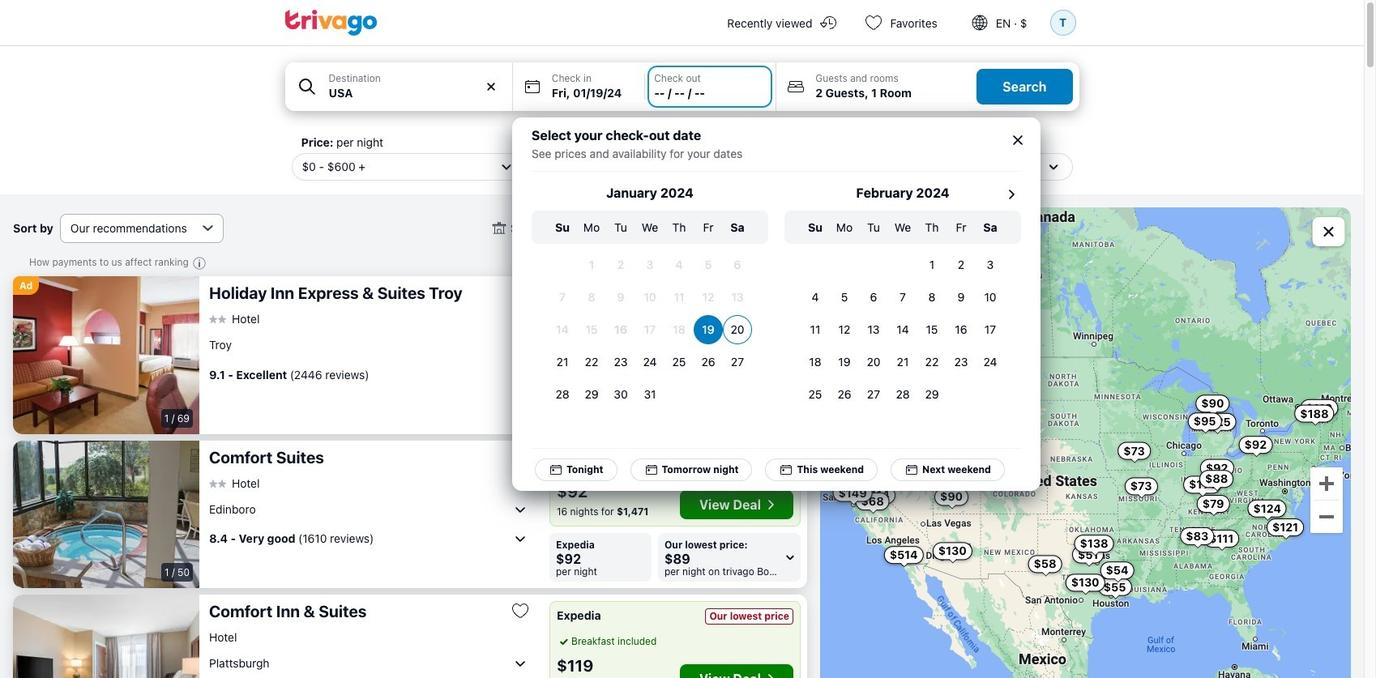 Task type: vqa. For each thing, say whether or not it's contained in the screenshot.
holiday inn express & suites troy, (troy, usa) IMAGE
yes



Task type: locate. For each thing, give the bounding box(es) containing it.
None field
[[285, 62, 512, 111]]

clear image
[[484, 79, 499, 94]]

next image
[[1002, 184, 1021, 204]]

map region
[[821, 208, 1352, 679]]

comfort suites, (edinboro, usa) image
[[13, 441, 199, 588]]



Task type: describe. For each thing, give the bounding box(es) containing it.
trivago logo image
[[285, 10, 377, 36]]

Where to? search field
[[329, 84, 503, 101]]

comfort inn & suites, (plattsburgh, usa) image
[[13, 595, 199, 679]]

holiday inn express & suites troy, (troy, usa) image
[[13, 276, 199, 434]]

holiday inn express image
[[557, 389, 625, 411]]



